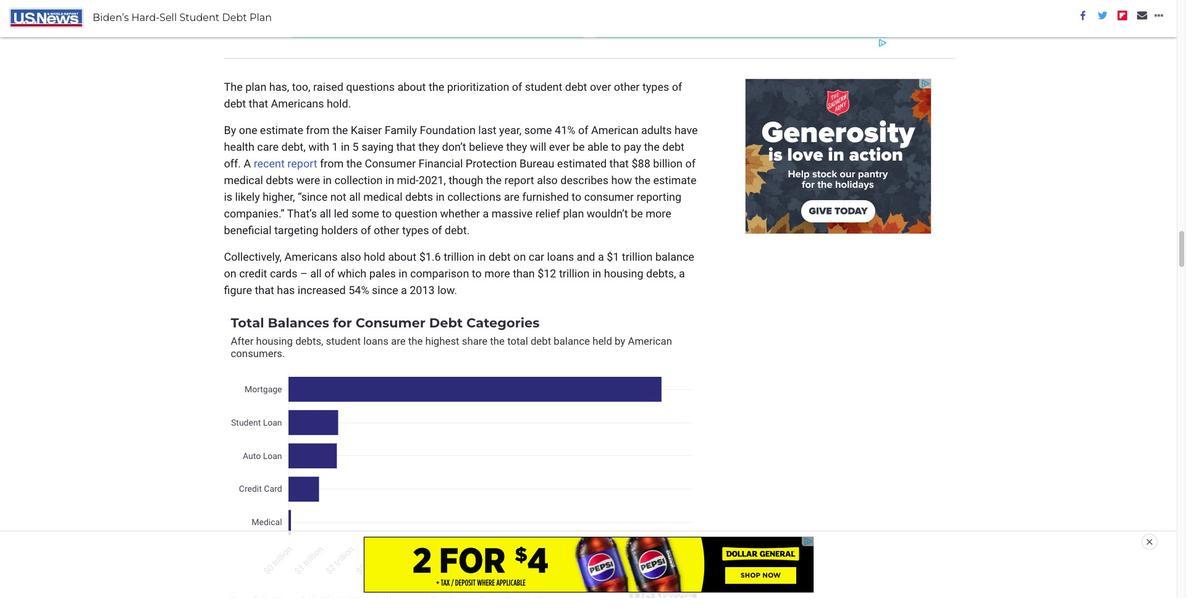 Task type: vqa. For each thing, say whether or not it's contained in the screenshot.
the leftmost debts
yes



Task type: describe. For each thing, give the bounding box(es) containing it.
care
[[257, 140, 279, 153]]

about inside collectively, americans also hold about $1.6 trillion in debt on car loans and a $1 trillion balance on credit cards – all of which pales in comparison to more than $12 trillion in housing debts, a figure that has increased 54% since a 2013 low.
[[388, 250, 417, 263]]

hard-
[[131, 12, 159, 23]]

holders
[[321, 224, 358, 237]]

with
[[308, 140, 329, 153]]

debt inside the "by one estimate from the kaiser family foundation last year, some 41% of american adults have health care debt, with 1 in 5 saying that they don't believe they will ever be able to pay the debt off. a"
[[662, 140, 684, 153]]

1 they from the left
[[418, 140, 439, 153]]

student
[[179, 12, 220, 23]]

1 horizontal spatial debts
[[405, 190, 433, 203]]

a
[[244, 157, 251, 170]]

the inside the plan has, too, raised questions about the prioritization of student debt over other types of debt that americans hold.
[[429, 81, 444, 93]]

0 vertical spatial advertisement region
[[290, 0, 889, 48]]

–
[[300, 267, 308, 280]]

the plan has, too, raised questions about the prioritization of student debt over other types of debt that americans hold.
[[224, 81, 682, 110]]

biden's hard-sell student debt plan
[[93, 12, 272, 23]]

about inside the plan has, too, raised questions about the prioritization of student debt over other types of debt that americans hold.
[[398, 81, 426, 93]]

targeting
[[274, 224, 318, 237]]

which
[[337, 267, 367, 280]]

to down describes
[[572, 190, 582, 203]]

from inside the "by one estimate from the kaiser family foundation last year, some 41% of american adults have health care debt, with 1 in 5 saying that they don't believe they will ever be able to pay the debt off. a"
[[306, 124, 330, 137]]

ever
[[549, 140, 570, 153]]

one
[[239, 124, 257, 137]]

pay
[[624, 140, 641, 153]]

debt inside collectively, americans also hold about $1.6 trillion in debt on car loans and a $1 trillion balance on credit cards – all of which pales in comparison to more than $12 trillion in housing debts, a figure that has increased 54% since a 2013 low.
[[489, 250, 511, 263]]

1 horizontal spatial on
[[513, 250, 526, 263]]

hold
[[364, 250, 385, 263]]

that inside the "by one estimate from the kaiser family foundation last year, some 41% of american adults have health care debt, with 1 in 5 saying that they don't believe they will ever be able to pay the debt off. a"
[[396, 140, 416, 153]]

balance
[[655, 250, 694, 263]]

from the consumer financial protection bureau estimated that $88 billion of medical debts were in collection in mid-2021, though the report also describes how the estimate is likely higher, "since not all medical debts in collections are furnished to consumer reporting companies." that's all led some to question whether a massive relief plan wouldn't be more beneficial targeting holders of other types of debt.
[[224, 157, 697, 237]]

prioritization
[[447, 81, 509, 93]]

loans
[[547, 250, 574, 263]]

collections
[[447, 190, 501, 203]]

that inside the plan has, too, raised questions about the prioritization of student debt over other types of debt that americans hold.
[[249, 97, 268, 110]]

2013
[[410, 284, 435, 297]]

companies."
[[224, 207, 285, 220]]

the down protection
[[486, 174, 502, 187]]

off.
[[224, 157, 241, 170]]

of inside the "by one estimate from the kaiser family foundation last year, some 41% of american adults have health care debt, with 1 in 5 saying that they don't believe they will ever be able to pay the debt off. a"
[[578, 124, 588, 137]]

are
[[504, 190, 520, 203]]

some inside the "by one estimate from the kaiser family foundation last year, some 41% of american adults have health care debt, with 1 in 5 saying that they don't believe they will ever be able to pay the debt off. a"
[[524, 124, 552, 137]]

recent report
[[254, 157, 317, 170]]

$1.6
[[419, 250, 441, 263]]

describes
[[561, 174, 609, 187]]

too,
[[292, 81, 310, 93]]

has
[[277, 284, 295, 297]]

family
[[385, 124, 417, 137]]

were
[[296, 174, 320, 187]]

not
[[330, 190, 346, 203]]

financial
[[419, 157, 463, 170]]

low.
[[437, 284, 457, 297]]

housing
[[604, 267, 643, 280]]

0 vertical spatial report
[[287, 157, 317, 170]]

questions
[[346, 81, 395, 93]]

$1
[[607, 250, 619, 263]]

relief
[[535, 207, 560, 220]]

from inside from the consumer financial protection bureau estimated that $88 billion of medical debts were in collection in mid-2021, though the report also describes how the estimate is likely higher, "since not all medical debts in collections are furnished to consumer reporting companies." that's all led some to question whether a massive relief plan wouldn't be more beneficial targeting holders of other types of debt.
[[320, 157, 344, 170]]

hold.
[[327, 97, 351, 110]]

sell
[[159, 12, 177, 23]]

collectively, americans also hold about $1.6 trillion in debt on car loans and a $1 trillion balance on credit cards – all of which pales in comparison to more than $12 trillion in housing debts, a figure that has increased 54% since a 2013 low.
[[224, 250, 694, 297]]

more inside from the consumer financial protection bureau estimated that $88 billion of medical debts were in collection in mid-2021, though the report also describes how the estimate is likely higher, "since not all medical debts in collections are furnished to consumer reporting companies." that's all led some to question whether a massive relief plan wouldn't be more beneficial targeting holders of other types of debt.
[[646, 207, 671, 220]]

reporting
[[637, 190, 682, 203]]

recent report link
[[254, 157, 317, 170]]

is
[[224, 190, 232, 203]]

figure
[[224, 284, 252, 297]]

of right billion
[[685, 157, 696, 170]]

don't
[[442, 140, 466, 153]]

2021,
[[419, 174, 446, 187]]

wouldn't
[[587, 207, 628, 220]]

that inside from the consumer financial protection bureau estimated that $88 billion of medical debts were in collection in mid-2021, though the report also describes how the estimate is likely higher, "since not all medical debts in collections are furnished to consumer reporting companies." that's all led some to question whether a massive relief plan wouldn't be more beneficial targeting holders of other types of debt.
[[609, 157, 629, 170]]

be inside from the consumer financial protection bureau estimated that $88 billion of medical debts were in collection in mid-2021, though the report also describes how the estimate is likely higher, "since not all medical debts in collections are furnished to consumer reporting companies." that's all led some to question whether a massive relief plan wouldn't be more beneficial targeting holders of other types of debt.
[[631, 207, 643, 220]]

plan
[[250, 12, 272, 23]]

whether
[[440, 207, 480, 220]]

furnished
[[522, 190, 569, 203]]

other inside the plan has, too, raised questions about the prioritization of student debt over other types of debt that americans hold.
[[614, 81, 640, 93]]

0 horizontal spatial debts
[[266, 174, 294, 187]]

a down balance
[[679, 267, 685, 280]]

be inside the "by one estimate from the kaiser family foundation last year, some 41% of american adults have health care debt, with 1 in 5 saying that they don't believe they will ever be able to pay the debt off. a"
[[573, 140, 585, 153]]

1 vertical spatial advertisement region
[[745, 79, 931, 234]]

in inside the "by one estimate from the kaiser family foundation last year, some 41% of american adults have health care debt, with 1 in 5 saying that they don't believe they will ever be able to pay the debt off. a"
[[341, 140, 350, 153]]

increased
[[298, 284, 346, 297]]

collectively,
[[224, 250, 282, 263]]

and
[[577, 250, 595, 263]]

the up the 1
[[332, 124, 348, 137]]

likely
[[235, 190, 260, 203]]

1 vertical spatial medical
[[363, 190, 403, 203]]

of left student
[[512, 81, 522, 93]]

americans inside collectively, americans also hold about $1.6 trillion in debt on car loans and a $1 trillion balance on credit cards – all of which pales in comparison to more than $12 trillion in housing debts, a figure that has increased 54% since a 2013 low.
[[284, 250, 338, 263]]

54%
[[349, 284, 369, 297]]

0 vertical spatial all
[[349, 190, 361, 203]]

how
[[611, 174, 632, 187]]

has,
[[269, 81, 289, 93]]

debt down the
[[224, 97, 246, 110]]

plan inside from the consumer financial protection bureau estimated that $88 billion of medical debts were in collection in mid-2021, though the report also describes how the estimate is likely higher, "since not all medical debts in collections are furnished to consumer reporting companies." that's all led some to question whether a massive relief plan wouldn't be more beneficial targeting holders of other types of debt.
[[563, 207, 584, 220]]

debt,
[[281, 140, 306, 153]]

beneficial
[[224, 224, 272, 237]]

report inside from the consumer financial protection bureau estimated that $88 billion of medical debts were in collection in mid-2021, though the report also describes how the estimate is likely higher, "since not all medical debts in collections are furnished to consumer reporting companies." that's all led some to question whether a massive relief plan wouldn't be more beneficial targeting holders of other types of debt.
[[504, 174, 534, 187]]

question
[[395, 207, 437, 220]]

last
[[478, 124, 496, 137]]



Task type: locate. For each thing, give the bounding box(es) containing it.
more left than at the left of page
[[484, 267, 510, 280]]

0 horizontal spatial on
[[224, 267, 236, 280]]

0 vertical spatial about
[[398, 81, 426, 93]]

some up will
[[524, 124, 552, 137]]

debt up billion
[[662, 140, 684, 153]]

0 horizontal spatial some
[[351, 207, 379, 220]]

estimate inside the "by one estimate from the kaiser family foundation last year, some 41% of american adults have health care debt, with 1 in 5 saying that they don't believe they will ever be able to pay the debt off. a"
[[260, 124, 303, 137]]

billion
[[653, 157, 683, 170]]

from
[[306, 124, 330, 137], [320, 157, 344, 170]]

2 vertical spatial advertisement region
[[364, 537, 813, 592]]

that down "credit" in the top of the page
[[255, 284, 274, 297]]

1 horizontal spatial trillion
[[559, 267, 590, 280]]

of left debt.
[[432, 224, 442, 237]]

1 vertical spatial types
[[402, 224, 429, 237]]

types up adults
[[642, 81, 669, 93]]

1 horizontal spatial some
[[524, 124, 552, 137]]

all left led
[[320, 207, 331, 220]]

also up which
[[340, 250, 361, 263]]

1 horizontal spatial estimate
[[653, 174, 697, 187]]

biden's
[[93, 12, 129, 23]]

the down $88
[[635, 174, 651, 187]]

$12
[[538, 267, 556, 280]]

of right holders
[[361, 224, 371, 237]]

types inside the plan has, too, raised questions about the prioritization of student debt over other types of debt that americans hold.
[[642, 81, 669, 93]]

0 horizontal spatial types
[[402, 224, 429, 237]]

all right –
[[310, 267, 322, 280]]

debt left over
[[565, 81, 587, 93]]

0 vertical spatial on
[[513, 250, 526, 263]]

medical down "collection"
[[363, 190, 403, 203]]

1 vertical spatial all
[[320, 207, 331, 220]]

1 vertical spatial from
[[320, 157, 344, 170]]

a down collections
[[483, 207, 489, 220]]

$88
[[632, 157, 650, 170]]

more inside collectively, americans also hold about $1.6 trillion in debt on car loans and a $1 trillion balance on credit cards – all of which pales in comparison to more than $12 trillion in housing debts, a figure that has increased 54% since a 2013 low.
[[484, 267, 510, 280]]

0 vertical spatial medical
[[224, 174, 263, 187]]

led
[[334, 207, 349, 220]]

about
[[398, 81, 426, 93], [388, 250, 417, 263]]

raised
[[313, 81, 343, 93]]

recent
[[254, 157, 285, 170]]

1 vertical spatial more
[[484, 267, 510, 280]]

1 vertical spatial plan
[[563, 207, 584, 220]]

consumer
[[365, 157, 416, 170]]

more down reporting
[[646, 207, 671, 220]]

saying
[[362, 140, 394, 153]]

medical
[[224, 174, 263, 187], [363, 190, 403, 203]]

1 vertical spatial about
[[388, 250, 417, 263]]

1 horizontal spatial types
[[642, 81, 669, 93]]

that up one
[[249, 97, 268, 110]]

0 vertical spatial plan
[[245, 81, 266, 93]]

a inside from the consumer financial protection bureau estimated that $88 billion of medical debts were in collection in mid-2021, though the report also describes how the estimate is likely higher, "since not all medical debts in collections are furnished to consumer reporting companies." that's all led some to question whether a massive relief plan wouldn't be more beneficial targeting holders of other types of debt.
[[483, 207, 489, 220]]

1 horizontal spatial other
[[614, 81, 640, 93]]

have
[[675, 124, 698, 137]]

cards
[[270, 267, 297, 280]]

year,
[[499, 124, 522, 137]]

foundation
[[420, 124, 476, 137]]

they down year, at left top
[[506, 140, 527, 153]]

0 vertical spatial other
[[614, 81, 640, 93]]

a left the $1
[[598, 250, 604, 263]]

0 horizontal spatial other
[[374, 224, 400, 237]]

trillion down and
[[559, 267, 590, 280]]

other right over
[[614, 81, 640, 93]]

to left pay
[[611, 140, 621, 153]]

adults
[[641, 124, 672, 137]]

debts up question at top
[[405, 190, 433, 203]]

also
[[537, 174, 558, 187], [340, 250, 361, 263]]

plan inside the plan has, too, raised questions about the prioritization of student debt over other types of debt that americans hold.
[[245, 81, 266, 93]]

plan
[[245, 81, 266, 93], [563, 207, 584, 220]]

advertisement region
[[290, 0, 889, 48], [745, 79, 931, 234], [364, 537, 813, 592]]

be up estimated
[[573, 140, 585, 153]]

1
[[332, 140, 338, 153]]

all inside collectively, americans also hold about $1.6 trillion in debt on car loans and a $1 trillion balance on credit cards – all of which pales in comparison to more than $12 trillion in housing debts, a figure that has increased 54% since a 2013 low.
[[310, 267, 322, 280]]

debt
[[222, 12, 247, 23]]

protection
[[466, 157, 517, 170]]

to right comparison
[[472, 267, 482, 280]]

1 horizontal spatial plan
[[563, 207, 584, 220]]

the
[[224, 81, 243, 93]]

to inside the "by one estimate from the kaiser family foundation last year, some 41% of american adults have health care debt, with 1 in 5 saying that they don't believe they will ever be able to pay the debt off. a"
[[611, 140, 621, 153]]

1 vertical spatial also
[[340, 250, 361, 263]]

they
[[418, 140, 439, 153], [506, 140, 527, 153]]

medical down a at the left of page
[[224, 174, 263, 187]]

0 vertical spatial debts
[[266, 174, 294, 187]]

0 vertical spatial from
[[306, 124, 330, 137]]

plan right the
[[245, 81, 266, 93]]

of inside collectively, americans also hold about $1.6 trillion in debt on car loans and a $1 trillion balance on credit cards – all of which pales in comparison to more than $12 trillion in housing debts, a figure that has increased 54% since a 2013 low.
[[324, 267, 335, 280]]

0 vertical spatial be
[[573, 140, 585, 153]]

1 vertical spatial estimate
[[653, 174, 697, 187]]

0 vertical spatial types
[[642, 81, 669, 93]]

mid-
[[397, 174, 419, 187]]

0 vertical spatial some
[[524, 124, 552, 137]]

other up hold
[[374, 224, 400, 237]]

1 horizontal spatial report
[[504, 174, 534, 187]]

of up increased
[[324, 267, 335, 280]]

estimate down billion
[[653, 174, 697, 187]]

some inside from the consumer financial protection bureau estimated that $88 billion of medical debts were in collection in mid-2021, though the report also describes how the estimate is likely higher, "since not all medical debts in collections are furnished to consumer reporting companies." that's all led some to question whether a massive relief plan wouldn't be more beneficial targeting holders of other types of debt.
[[351, 207, 379, 220]]

"since
[[298, 190, 328, 203]]

about right the questions
[[398, 81, 426, 93]]

0 horizontal spatial medical
[[224, 174, 263, 187]]

1 vertical spatial on
[[224, 267, 236, 280]]

from down the 1
[[320, 157, 344, 170]]

student
[[525, 81, 562, 93]]

americans down too,
[[271, 97, 324, 110]]

though
[[449, 174, 483, 187]]

kaiser
[[351, 124, 382, 137]]

trillion
[[444, 250, 474, 263], [622, 250, 653, 263], [559, 267, 590, 280]]

health
[[224, 140, 254, 153]]

to inside collectively, americans also hold about $1.6 trillion in debt on car loans and a $1 trillion balance on credit cards – all of which pales in comparison to more than $12 trillion in housing debts, a figure that has increased 54% since a 2013 low.
[[472, 267, 482, 280]]

also inside collectively, americans also hold about $1.6 trillion in debt on car loans and a $1 trillion balance on credit cards – all of which pales in comparison to more than $12 trillion in housing debts, a figure that has increased 54% since a 2013 low.
[[340, 250, 361, 263]]

pales
[[369, 267, 396, 280]]

2 vertical spatial all
[[310, 267, 322, 280]]

the down adults
[[644, 140, 660, 153]]

about up pales
[[388, 250, 417, 263]]

0 horizontal spatial more
[[484, 267, 510, 280]]

on left car
[[513, 250, 526, 263]]

be
[[573, 140, 585, 153], [631, 207, 643, 220]]

estimated
[[557, 157, 607, 170]]

to left question at top
[[382, 207, 392, 220]]

a
[[483, 207, 489, 220], [598, 250, 604, 263], [679, 267, 685, 280], [401, 284, 407, 297]]

all
[[349, 190, 361, 203], [320, 207, 331, 220], [310, 267, 322, 280]]

the down 5
[[346, 157, 362, 170]]

1 horizontal spatial also
[[537, 174, 558, 187]]

debt
[[565, 81, 587, 93], [224, 97, 246, 110], [662, 140, 684, 153], [489, 250, 511, 263]]

that down family in the left top of the page
[[396, 140, 416, 153]]

debts
[[266, 174, 294, 187], [405, 190, 433, 203]]

0 vertical spatial americans
[[271, 97, 324, 110]]

other inside from the consumer financial protection bureau estimated that $88 billion of medical debts were in collection in mid-2021, though the report also describes how the estimate is likely higher, "since not all medical debts in collections are furnished to consumer reporting companies." that's all led some to question whether a massive relief plan wouldn't be more beneficial targeting holders of other types of debt.
[[374, 224, 400, 237]]

0 horizontal spatial report
[[287, 157, 317, 170]]

0 horizontal spatial also
[[340, 250, 361, 263]]

by
[[224, 124, 236, 137]]

report
[[287, 157, 317, 170], [504, 174, 534, 187]]

1 vertical spatial be
[[631, 207, 643, 220]]

of right the 41%
[[578, 124, 588, 137]]

0 vertical spatial estimate
[[260, 124, 303, 137]]

1 horizontal spatial they
[[506, 140, 527, 153]]

report up were
[[287, 157, 317, 170]]

0 horizontal spatial plan
[[245, 81, 266, 93]]

0 horizontal spatial estimate
[[260, 124, 303, 137]]

higher,
[[263, 190, 295, 203]]

1 vertical spatial americans
[[284, 250, 338, 263]]

they up financial
[[418, 140, 439, 153]]

0 vertical spatial also
[[537, 174, 558, 187]]

that up the 'how'
[[609, 157, 629, 170]]

2 horizontal spatial trillion
[[622, 250, 653, 263]]

debts up higher, on the top of the page
[[266, 174, 294, 187]]

2 they from the left
[[506, 140, 527, 153]]

the
[[429, 81, 444, 93], [332, 124, 348, 137], [644, 140, 660, 153], [346, 157, 362, 170], [486, 174, 502, 187], [635, 174, 651, 187]]

americans inside the plan has, too, raised questions about the prioritization of student debt over other types of debt that americans hold.
[[271, 97, 324, 110]]

of
[[512, 81, 522, 93], [672, 81, 682, 93], [578, 124, 588, 137], [685, 157, 696, 170], [361, 224, 371, 237], [432, 224, 442, 237], [324, 267, 335, 280]]

5
[[353, 140, 359, 153]]

collection
[[335, 174, 383, 187]]

all right not
[[349, 190, 361, 203]]

trillion up housing
[[622, 250, 653, 263]]

0 horizontal spatial they
[[418, 140, 439, 153]]

be down reporting
[[631, 207, 643, 220]]

by one estimate from the kaiser family foundation last year, some 41% of american adults have health care debt, with 1 in 5 saying that they don't believe they will ever be able to pay the debt off. a
[[224, 124, 698, 170]]

1 vertical spatial other
[[374, 224, 400, 237]]

massive
[[492, 207, 533, 220]]

types inside from the consumer financial protection bureau estimated that $88 billion of medical debts were in collection in mid-2021, though the report also describes how the estimate is likely higher, "since not all medical debts in collections are furnished to consumer reporting companies." that's all led some to question whether a massive relief plan wouldn't be more beneficial targeting holders of other types of debt.
[[402, 224, 429, 237]]

report up 'are'
[[504, 174, 534, 187]]

debt.
[[445, 224, 470, 237]]

types down question at top
[[402, 224, 429, 237]]

debt left car
[[489, 250, 511, 263]]

in
[[341, 140, 350, 153], [323, 174, 332, 187], [385, 174, 394, 187], [436, 190, 445, 203], [477, 250, 486, 263], [399, 267, 407, 280], [592, 267, 601, 280]]

0 horizontal spatial trillion
[[444, 250, 474, 263]]

a left 2013 at the top left of page
[[401, 284, 407, 297]]

than
[[513, 267, 535, 280]]

that inside collectively, americans also hold about $1.6 trillion in debt on car loans and a $1 trillion balance on credit cards – all of which pales in comparison to more than $12 trillion in housing debts, a figure that has increased 54% since a 2013 low.
[[255, 284, 274, 297]]

able
[[588, 140, 608, 153]]

of up "have"
[[672, 81, 682, 93]]

believe
[[469, 140, 504, 153]]

1 horizontal spatial be
[[631, 207, 643, 220]]

will
[[530, 140, 546, 153]]

from up with
[[306, 124, 330, 137]]

trillion up comparison
[[444, 250, 474, 263]]

estimate up the debt,
[[260, 124, 303, 137]]

bureau
[[520, 157, 554, 170]]

1 vertical spatial some
[[351, 207, 379, 220]]

estimate inside from the consumer financial protection bureau estimated that $88 billion of medical debts were in collection in mid-2021, though the report also describes how the estimate is likely higher, "since not all medical debts in collections are furnished to consumer reporting companies." that's all led some to question whether a massive relief plan wouldn't be more beneficial targeting holders of other types of debt.
[[653, 174, 697, 187]]

also up furnished at the left of the page
[[537, 174, 558, 187]]

u.s. news & world report image
[[10, 9, 83, 27]]

1 horizontal spatial more
[[646, 207, 671, 220]]

0 horizontal spatial be
[[573, 140, 585, 153]]

car
[[529, 250, 544, 263]]

0 vertical spatial more
[[646, 207, 671, 220]]

over
[[590, 81, 611, 93]]

the left prioritization on the left of the page
[[429, 81, 444, 93]]

americans up –
[[284, 250, 338, 263]]

comparison
[[410, 267, 469, 280]]

plan right 'relief'
[[563, 207, 584, 220]]

also inside from the consumer financial protection bureau estimated that $88 billion of medical debts were in collection in mid-2021, though the report also describes how the estimate is likely higher, "since not all medical debts in collections are furnished to consumer reporting companies." that's all led some to question whether a massive relief plan wouldn't be more beneficial targeting holders of other types of debt.
[[537, 174, 558, 187]]

on up figure
[[224, 267, 236, 280]]

1 vertical spatial debts
[[405, 190, 433, 203]]

some right led
[[351, 207, 379, 220]]

41%
[[555, 124, 575, 137]]

estimate
[[260, 124, 303, 137], [653, 174, 697, 187]]

consumer
[[584, 190, 634, 203]]

1 vertical spatial report
[[504, 174, 534, 187]]

1 horizontal spatial medical
[[363, 190, 403, 203]]

that's
[[287, 207, 317, 220]]

to
[[611, 140, 621, 153], [572, 190, 582, 203], [382, 207, 392, 220], [472, 267, 482, 280]]

american
[[591, 124, 639, 137]]



